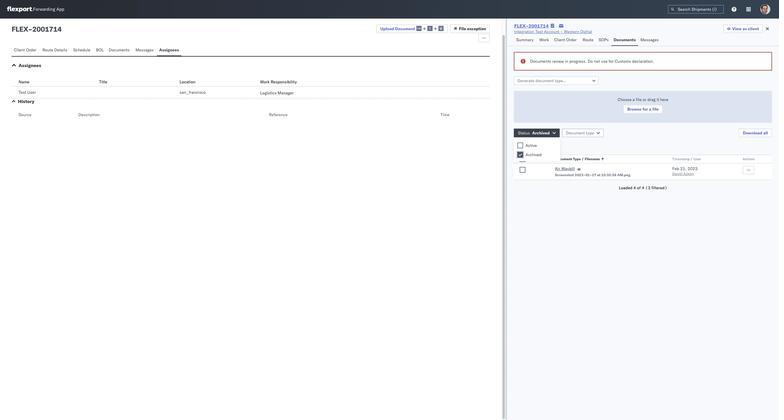 Task type: describe. For each thing, give the bounding box(es) containing it.
sops
[[599, 37, 609, 42]]

files
[[534, 143, 542, 149]]

or
[[643, 97, 647, 102]]

1 horizontal spatial order
[[567, 37, 577, 42]]

declaration.
[[633, 59, 655, 64]]

1 horizontal spatial 2001714
[[529, 23, 549, 29]]

download
[[743, 130, 763, 136]]

documents for the rightmost documents button
[[614, 37, 636, 42]]

1 vertical spatial archived
[[526, 152, 542, 157]]

route for route
[[583, 37, 594, 42]]

choose
[[618, 97, 632, 102]]

documents review in progress. do not use for customs declaration.
[[531, 59, 655, 64]]

∙
[[543, 143, 546, 149]]

0 vertical spatial archived
[[533, 130, 550, 136]]

description
[[78, 112, 100, 117]]

0 horizontal spatial -
[[28, 25, 32, 33]]

air
[[555, 166, 561, 171]]

location
[[180, 79, 196, 84]]

am.png
[[618, 173, 631, 177]]

view as client
[[733, 26, 760, 31]]

loaded
[[619, 185, 633, 190]]

integration
[[515, 29, 535, 34]]

27
[[592, 173, 597, 177]]

filename
[[585, 157, 600, 161]]

client for right client order button
[[555, 37, 566, 42]]

progress.
[[570, 59, 587, 64]]

screenshot
[[555, 173, 574, 177]]

bol
[[96, 47, 104, 53]]

0 vertical spatial assignees button
[[157, 45, 181, 56]]

exception
[[467, 26, 486, 31]]

logistics manager
[[260, 90, 294, 96]]

route details button
[[40, 45, 71, 56]]

for inside button
[[643, 107, 649, 112]]

uploaded
[[514, 143, 533, 149]]

summary button
[[514, 35, 537, 46]]

air waybill
[[555, 166, 575, 171]]

loaded 4 of 4 (3 filtered)
[[619, 185, 668, 190]]

file exception
[[459, 26, 486, 31]]

uploaded files ∙ 4
[[514, 143, 550, 149]]

timestamp / user
[[673, 157, 702, 161]]

western
[[564, 29, 580, 34]]

download all button
[[739, 129, 773, 137]]

file inside button
[[653, 107, 659, 112]]

client order for right client order button
[[555, 37, 577, 42]]

0 vertical spatial a
[[633, 97, 635, 102]]

drag
[[648, 97, 656, 102]]

san_francisco
[[180, 90, 206, 95]]

review
[[553, 59, 564, 64]]

title
[[99, 79, 107, 84]]

filtered)
[[652, 185, 668, 190]]

0 horizontal spatial messages button
[[133, 45, 157, 56]]

timestamp
[[673, 157, 690, 161]]

route button
[[581, 35, 597, 46]]

01-
[[586, 173, 592, 177]]

reference
[[269, 112, 288, 117]]

route for route details
[[42, 47, 53, 53]]

1 horizontal spatial client order button
[[552, 35, 581, 46]]

status
[[518, 130, 530, 136]]

feb 21, 2023 daniel ackley
[[673, 166, 698, 176]]

4 for ∙
[[547, 143, 550, 149]]

flex
[[12, 25, 28, 33]]

of
[[638, 185, 641, 190]]

Search Shipments (/) text field
[[668, 5, 724, 14]]

name
[[19, 79, 29, 84]]

(3
[[646, 185, 651, 190]]

all
[[764, 130, 769, 136]]

manager
[[278, 90, 294, 96]]

21,
[[681, 166, 687, 171]]

document type
[[566, 130, 594, 136]]

0 horizontal spatial messages
[[136, 47, 154, 53]]

0 horizontal spatial documents button
[[106, 45, 133, 56]]

1 vertical spatial assignees
[[19, 62, 41, 68]]

flex - 2001714
[[12, 25, 62, 33]]

document for document type
[[566, 130, 585, 136]]

integration test account - western digital link
[[515, 29, 593, 35]]

schedule button
[[71, 45, 94, 56]]

1 vertical spatial test
[[19, 90, 26, 95]]

flexport. image
[[7, 6, 33, 12]]

0 vertical spatial file
[[636, 97, 642, 102]]

forwarding app
[[33, 7, 64, 12]]

view as client button
[[724, 24, 763, 33]]

use
[[601, 59, 608, 64]]

responsibility
[[271, 79, 297, 84]]

timestamp / user button
[[672, 156, 732, 161]]

do
[[588, 59, 593, 64]]

upload document
[[381, 26, 415, 31]]

2 / from the left
[[691, 157, 693, 161]]

work for work
[[540, 37, 549, 42]]

air waybill link
[[555, 166, 575, 173]]

4 for of
[[642, 185, 645, 190]]

document type / filename button
[[554, 156, 661, 161]]

integration test account - western digital
[[515, 29, 593, 34]]

route details
[[42, 47, 67, 53]]

waybill
[[562, 166, 575, 171]]

0 horizontal spatial user
[[27, 90, 36, 95]]

upload
[[381, 26, 394, 31]]



Task type: locate. For each thing, give the bounding box(es) containing it.
work up logistics at top left
[[260, 79, 270, 84]]

4 right ∙ on the top right of page
[[547, 143, 550, 149]]

source
[[19, 112, 31, 117]]

document type / filename
[[555, 157, 600, 161]]

0 horizontal spatial route
[[42, 47, 53, 53]]

route
[[583, 37, 594, 42], [42, 47, 53, 53]]

client
[[749, 26, 760, 31]]

client order down flex
[[14, 47, 36, 53]]

summary
[[517, 37, 534, 42]]

schedule
[[73, 47, 90, 53]]

1 horizontal spatial -
[[561, 29, 563, 34]]

client order button down flex
[[12, 45, 40, 56]]

type
[[586, 130, 594, 136]]

0 horizontal spatial client order
[[14, 47, 36, 53]]

0 horizontal spatial client
[[14, 47, 25, 53]]

forwarding
[[33, 7, 55, 12]]

forwarding app link
[[7, 6, 64, 12]]

1 horizontal spatial assignees button
[[157, 45, 181, 56]]

client order
[[555, 37, 577, 42], [14, 47, 36, 53]]

1 horizontal spatial messages button
[[639, 35, 662, 46]]

document right "upload"
[[395, 26, 415, 31]]

1 / from the left
[[582, 157, 584, 161]]

1 horizontal spatial client
[[555, 37, 566, 42]]

- left western on the top right of the page
[[561, 29, 563, 34]]

daniel
[[673, 172, 683, 176]]

1 vertical spatial file
[[653, 107, 659, 112]]

client down integration test account - western digital in the top right of the page
[[555, 37, 566, 42]]

documents button right sops
[[612, 35, 639, 46]]

browse for a file
[[628, 107, 659, 112]]

client order button
[[552, 35, 581, 46], [12, 45, 40, 56]]

documents for documents review in progress. do not use for customs declaration.
[[531, 59, 552, 64]]

work
[[540, 37, 549, 42], [260, 79, 270, 84]]

documents left review
[[531, 59, 552, 64]]

feb
[[673, 166, 680, 171]]

0 horizontal spatial assignees button
[[19, 62, 41, 68]]

for down or
[[643, 107, 649, 112]]

at
[[598, 173, 601, 177]]

- down forwarding app "link"
[[28, 25, 32, 33]]

1 vertical spatial work
[[260, 79, 270, 84]]

file exception button
[[450, 24, 490, 33], [450, 24, 490, 33]]

order
[[567, 37, 577, 42], [26, 47, 36, 53]]

2 horizontal spatial 4
[[642, 185, 645, 190]]

1 horizontal spatial /
[[691, 157, 693, 161]]

documents right sops 'button'
[[614, 37, 636, 42]]

route left details
[[42, 47, 53, 53]]

a right choose
[[633, 97, 635, 102]]

1 horizontal spatial client order
[[555, 37, 577, 42]]

work for work responsibility
[[260, 79, 270, 84]]

client order button down western on the top right of the page
[[552, 35, 581, 46]]

2001714
[[529, 23, 549, 29], [32, 25, 62, 33]]

0 vertical spatial user
[[27, 90, 36, 95]]

1 vertical spatial a
[[650, 107, 652, 112]]

user up the 2023
[[694, 157, 702, 161]]

4 right "of"
[[642, 185, 645, 190]]

user up history
[[27, 90, 36, 95]]

/ up the 2023
[[691, 157, 693, 161]]

order down flex - 2001714
[[26, 47, 36, 53]]

account
[[544, 29, 560, 34]]

status archived
[[518, 130, 550, 136]]

0 horizontal spatial client order button
[[12, 45, 40, 56]]

2001714 down forwarding app
[[32, 25, 62, 33]]

document type button
[[562, 129, 604, 137]]

1 horizontal spatial route
[[583, 37, 594, 42]]

archived
[[533, 130, 550, 136], [526, 152, 542, 157]]

file down it
[[653, 107, 659, 112]]

file
[[636, 97, 642, 102], [653, 107, 659, 112]]

Generate document type... text field
[[514, 76, 599, 85]]

0 horizontal spatial test
[[19, 90, 26, 95]]

4 left "of"
[[634, 185, 636, 190]]

work responsibility
[[260, 79, 297, 84]]

0 vertical spatial test
[[536, 29, 543, 34]]

as
[[743, 26, 748, 31]]

2 vertical spatial document
[[555, 157, 573, 161]]

app
[[56, 7, 64, 12]]

1 horizontal spatial user
[[694, 157, 702, 161]]

file
[[459, 26, 466, 31]]

1 vertical spatial documents
[[109, 47, 130, 53]]

1 vertical spatial order
[[26, 47, 36, 53]]

None checkbox
[[518, 143, 524, 148]]

messages
[[641, 37, 659, 42], [136, 47, 154, 53]]

work down account
[[540, 37, 549, 42]]

0 horizontal spatial 4
[[547, 143, 550, 149]]

1 horizontal spatial assignees
[[159, 47, 179, 53]]

1 horizontal spatial for
[[643, 107, 649, 112]]

screenshot 2023-01-27 at 10.55.56 am.png
[[555, 173, 631, 177]]

4
[[547, 143, 550, 149], [634, 185, 636, 190], [642, 185, 645, 190]]

sops button
[[597, 35, 612, 46]]

0 horizontal spatial /
[[582, 157, 584, 161]]

None checkbox
[[518, 152, 524, 158], [520, 156, 526, 162], [520, 167, 526, 173], [518, 152, 524, 158], [520, 156, 526, 162], [520, 167, 526, 173]]

0 horizontal spatial for
[[609, 59, 614, 64]]

1 vertical spatial assignees button
[[19, 62, 41, 68]]

10.55.56
[[602, 173, 617, 177]]

0 vertical spatial client order
[[555, 37, 577, 42]]

0 vertical spatial route
[[583, 37, 594, 42]]

0 horizontal spatial a
[[633, 97, 635, 102]]

0 vertical spatial order
[[567, 37, 577, 42]]

for right use
[[609, 59, 614, 64]]

here
[[661, 97, 669, 102]]

test user
[[19, 90, 36, 95]]

1 vertical spatial route
[[42, 47, 53, 53]]

a inside button
[[650, 107, 652, 112]]

logistics
[[260, 90, 277, 96]]

0 vertical spatial client
[[555, 37, 566, 42]]

documents right bol button
[[109, 47, 130, 53]]

1 horizontal spatial test
[[536, 29, 543, 34]]

0 vertical spatial document
[[395, 26, 415, 31]]

1 horizontal spatial file
[[653, 107, 659, 112]]

2 vertical spatial documents
[[531, 59, 552, 64]]

0 horizontal spatial documents
[[109, 47, 130, 53]]

1 horizontal spatial documents
[[531, 59, 552, 64]]

client
[[555, 37, 566, 42], [14, 47, 25, 53]]

-
[[28, 25, 32, 33], [561, 29, 563, 34]]

archived down uploaded files ∙ 4
[[526, 152, 542, 157]]

download all
[[743, 130, 769, 136]]

0 vertical spatial work
[[540, 37, 549, 42]]

assignees
[[159, 47, 179, 53], [19, 62, 41, 68]]

/ right type
[[582, 157, 584, 161]]

flex-2001714
[[515, 23, 549, 29]]

actions
[[743, 157, 755, 161]]

documents button right bol
[[106, 45, 133, 56]]

work button
[[537, 35, 552, 46]]

0 vertical spatial documents
[[614, 37, 636, 42]]

/
[[582, 157, 584, 161], [691, 157, 693, 161]]

order down western on the top right of the page
[[567, 37, 577, 42]]

0 horizontal spatial 2001714
[[32, 25, 62, 33]]

client for the leftmost client order button
[[14, 47, 25, 53]]

0 vertical spatial assignees
[[159, 47, 179, 53]]

active
[[526, 143, 537, 148]]

0 horizontal spatial file
[[636, 97, 642, 102]]

1 vertical spatial for
[[643, 107, 649, 112]]

1 vertical spatial user
[[694, 157, 702, 161]]

assignees button
[[157, 45, 181, 56], [19, 62, 41, 68]]

client order for the leftmost client order button
[[14, 47, 36, 53]]

test up history
[[19, 90, 26, 95]]

work inside button
[[540, 37, 549, 42]]

client down flex
[[14, 47, 25, 53]]

file left or
[[636, 97, 642, 102]]

1 horizontal spatial documents button
[[612, 35, 639, 46]]

0 vertical spatial messages
[[641, 37, 659, 42]]

it
[[657, 97, 660, 102]]

1 vertical spatial client
[[14, 47, 25, 53]]

test inside the integration test account - western digital link
[[536, 29, 543, 34]]

1 horizontal spatial 4
[[634, 185, 636, 190]]

bol button
[[94, 45, 106, 56]]

upload document button
[[376, 24, 448, 33]]

1 horizontal spatial messages
[[641, 37, 659, 42]]

document left 'type'
[[566, 130, 585, 136]]

1 horizontal spatial work
[[540, 37, 549, 42]]

a down "drag"
[[650, 107, 652, 112]]

history button
[[18, 98, 34, 104]]

a
[[633, 97, 635, 102], [650, 107, 652, 112]]

not
[[594, 59, 600, 64]]

test down the "flex-2001714" link
[[536, 29, 543, 34]]

browse for a file button
[[624, 105, 663, 114]]

for
[[609, 59, 614, 64], [643, 107, 649, 112]]

user
[[27, 90, 36, 95], [694, 157, 702, 161]]

2001714 up account
[[529, 23, 549, 29]]

browse
[[628, 107, 642, 112]]

choose a file or drag it here
[[618, 97, 669, 102]]

2 horizontal spatial documents
[[614, 37, 636, 42]]

documents for documents button to the left
[[109, 47, 130, 53]]

client order down western on the top right of the page
[[555, 37, 577, 42]]

route down digital
[[583, 37, 594, 42]]

view
[[733, 26, 742, 31]]

document up air waybill
[[555, 157, 573, 161]]

1 vertical spatial client order
[[14, 47, 36, 53]]

0 horizontal spatial assignees
[[19, 62, 41, 68]]

digital
[[581, 29, 593, 34]]

0 vertical spatial for
[[609, 59, 614, 64]]

time
[[441, 112, 450, 117]]

1 vertical spatial document
[[566, 130, 585, 136]]

archived up files
[[533, 130, 550, 136]]

0 horizontal spatial order
[[26, 47, 36, 53]]

customs
[[615, 59, 632, 64]]

flex-
[[515, 23, 529, 29]]

2023-
[[575, 173, 586, 177]]

1 vertical spatial messages
[[136, 47, 154, 53]]

ackley
[[684, 172, 694, 176]]

1 horizontal spatial a
[[650, 107, 652, 112]]

document for document type / filename
[[555, 157, 573, 161]]

0 horizontal spatial work
[[260, 79, 270, 84]]

user inside button
[[694, 157, 702, 161]]



Task type: vqa. For each thing, say whether or not it's contained in the screenshot.
"file" inside the BROWSE FOR A FILE BUTTON
yes



